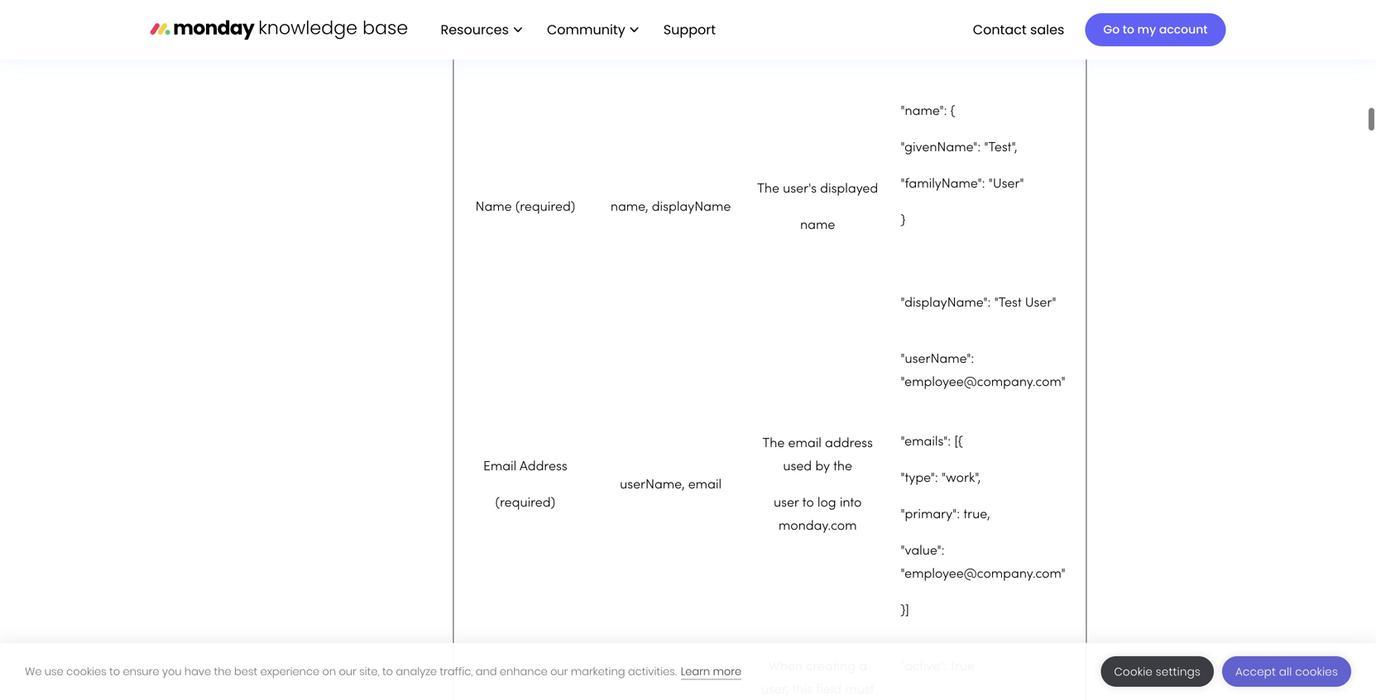 Task type: locate. For each thing, give the bounding box(es) containing it.
have
[[184, 665, 211, 680]]

"active": true
[[901, 642, 975, 655]]

go
[[1103, 22, 1120, 38]]

"employee@company.com" down "username":
[[901, 358, 1066, 370]]

attribute
[[500, 30, 551, 42]]

scim
[[609, 18, 641, 31]]

our right on at left bottom
[[339, 665, 356, 680]]

2 "employee@company.com" from the top
[[901, 550, 1066, 562]]

used
[[783, 442, 812, 455]]

log
[[817, 479, 836, 491]]

0 vertical spatial monday.com
[[486, 7, 564, 19]]

community link
[[539, 16, 647, 44]]

use
[[45, 665, 63, 680]]

learn
[[681, 665, 710, 680]]

to left 'log'
[[802, 479, 814, 491]]

1 "employee@company.com" from the top
[[901, 358, 1066, 370]]

the right by
[[833, 442, 852, 455]]

cookies inside accept all cookies button
[[1295, 665, 1338, 680]]

'true'.
[[830, 689, 860, 701]]

user,
[[761, 666, 789, 678]]

the left the best
[[214, 665, 231, 680]]

a
[[859, 642, 867, 655]]

cookies for all
[[1295, 665, 1338, 680]]

monday.com down 'log'
[[779, 502, 857, 514]]

2 our from the left
[[550, 665, 568, 680]]

our
[[339, 665, 356, 680], [550, 665, 568, 680]]

cookies
[[66, 665, 106, 680], [1295, 665, 1338, 680]]

cookies right use on the left bottom of the page
[[66, 665, 106, 680]]

0 horizontal spatial cookies
[[66, 665, 106, 680]]

the inside the email address used by the
[[833, 442, 852, 455]]

example
[[944, 18, 996, 31]]

monday.com logo image
[[150, 12, 408, 47]]

our right enhance
[[550, 665, 568, 680]]

we use cookies to ensure you have the best experience on our site, to analyze traffic, and enhance our marketing activities. learn more
[[25, 665, 742, 680]]

dialog containing cookie settings
[[0, 644, 1376, 701]]

contact
[[973, 20, 1027, 39]]

1 vertical spatial the
[[214, 665, 231, 680]]

support link
[[655, 16, 729, 44], [663, 20, 721, 39]]

contact sales
[[973, 20, 1064, 39]]

marketing
[[571, 665, 625, 680]]

go to my account
[[1103, 22, 1208, 38]]

to right go
[[1123, 22, 1134, 38]]

scim api attribute(s)
[[609, 18, 733, 31]]

"employee@company.com" down "value":
[[901, 550, 1066, 562]]

example value
[[944, 18, 1032, 31]]

"employee@company.com"
[[901, 358, 1066, 370], [901, 550, 1066, 562]]

the
[[833, 442, 852, 455], [214, 665, 231, 680]]

"employee@company.com" for "username":
[[901, 358, 1066, 370]]

set
[[794, 689, 811, 701]]

settings
[[1156, 665, 1201, 680]]

0 horizontal spatial monday.com
[[486, 7, 564, 19]]

api
[[645, 18, 664, 31]]

accept all cookies button
[[1222, 657, 1351, 688]]

more
[[713, 665, 742, 680]]

0 horizontal spatial the
[[214, 665, 231, 680]]

accept all cookies
[[1235, 665, 1338, 680]]

monday.com up attribute
[[486, 7, 564, 19]]

the inside dialog
[[214, 665, 231, 680]]

1 horizontal spatial the
[[833, 442, 852, 455]]

to right set
[[815, 689, 826, 701]]

accept
[[1235, 665, 1276, 680]]

you
[[162, 665, 182, 680]]

activities.
[[628, 665, 677, 680]]

enhance
[[500, 665, 548, 680]]

ensure
[[123, 665, 159, 680]]

1 vertical spatial "employee@company.com"
[[901, 550, 1066, 562]]

1 horizontal spatial our
[[550, 665, 568, 680]]

on
[[322, 665, 336, 680]]

0 horizontal spatial our
[[339, 665, 356, 680]]

2 cookies from the left
[[1295, 665, 1338, 680]]

email
[[788, 419, 822, 431]]

0 vertical spatial "employee@company.com"
[[901, 358, 1066, 370]]

must
[[845, 666, 874, 678]]

monday.com
[[486, 7, 564, 19], [779, 502, 857, 514]]

account
[[1159, 22, 1208, 38]]

"employee@company.com" for "value":
[[901, 550, 1066, 562]]

1 horizontal spatial cookies
[[1295, 665, 1338, 680]]

to
[[1123, 22, 1134, 38], [802, 479, 814, 491], [109, 665, 120, 680], [382, 665, 393, 680], [815, 689, 826, 701]]

1 horizontal spatial monday.com
[[779, 502, 857, 514]]

cookies for use
[[66, 665, 106, 680]]

cookie
[[1114, 665, 1153, 680]]

value
[[1000, 18, 1032, 31]]

list
[[424, 0, 729, 60]]

1 cookies from the left
[[66, 665, 106, 680]]

cookies right all
[[1295, 665, 1338, 680]]

0 vertical spatial the
[[833, 442, 852, 455]]

dialog
[[0, 644, 1376, 701]]

1 vertical spatial monday.com
[[779, 502, 857, 514]]

the email address used by the
[[763, 419, 873, 455]]

site,
[[359, 665, 379, 680]]

"username":
[[901, 335, 974, 347]]

we
[[25, 665, 42, 680]]



Task type: describe. For each thing, give the bounding box(es) containing it.
1 our from the left
[[339, 665, 356, 680]]

cookie settings button
[[1101, 657, 1214, 688]]

to inside the when creating a user, this field must be set to 'true'.
[[815, 689, 826, 701]]

resources
[[441, 20, 509, 39]]

go to my account link
[[1085, 13, 1226, 46]]

to inside user to log into monday.com
[[802, 479, 814, 491]]

learn more link
[[681, 665, 742, 681]]

true
[[951, 642, 975, 655]]

attribute(s)
[[667, 18, 733, 31]]

user
[[774, 479, 799, 491]]

my
[[1137, 22, 1156, 38]]

sales
[[1030, 20, 1064, 39]]

community
[[547, 20, 625, 39]]

resources link
[[432, 16, 530, 44]]

user to log into monday.com
[[774, 479, 862, 514]]

field
[[816, 666, 842, 678]]

best
[[234, 665, 258, 680]]

analyze
[[396, 665, 437, 680]]

main element
[[424, 0, 1226, 60]]

traffic,
[[440, 665, 473, 680]]

monday.com attribute
[[486, 7, 564, 42]]

and
[[476, 665, 497, 680]]

"active":
[[901, 642, 947, 655]]

the
[[763, 419, 785, 431]]

support
[[663, 20, 716, 39]]

when creating a user, this field must be set to 'true'.
[[761, 642, 874, 701]]

experience
[[260, 665, 320, 680]]

when
[[768, 642, 803, 655]]

"username": "employee@company.com"
[[901, 335, 1066, 370]]

this
[[792, 666, 812, 678]]

"value": "employee@company.com"
[[901, 527, 1066, 562]]

contact sales link
[[965, 16, 1073, 44]]

to left ensure
[[109, 665, 120, 680]]

creating
[[806, 642, 856, 655]]

into
[[840, 479, 862, 491]]

to right site,
[[382, 665, 393, 680]]

be
[[775, 689, 791, 701]]

cookie settings
[[1114, 665, 1201, 680]]

"value":
[[901, 527, 945, 539]]

list containing resources
[[424, 0, 729, 60]]

to inside main element
[[1123, 22, 1134, 38]]

all
[[1279, 665, 1292, 680]]

by
[[815, 442, 830, 455]]

address
[[825, 419, 873, 431]]

monday.com inside user to log into monday.com
[[779, 502, 857, 514]]



Task type: vqa. For each thing, say whether or not it's contained in the screenshot.
must
yes



